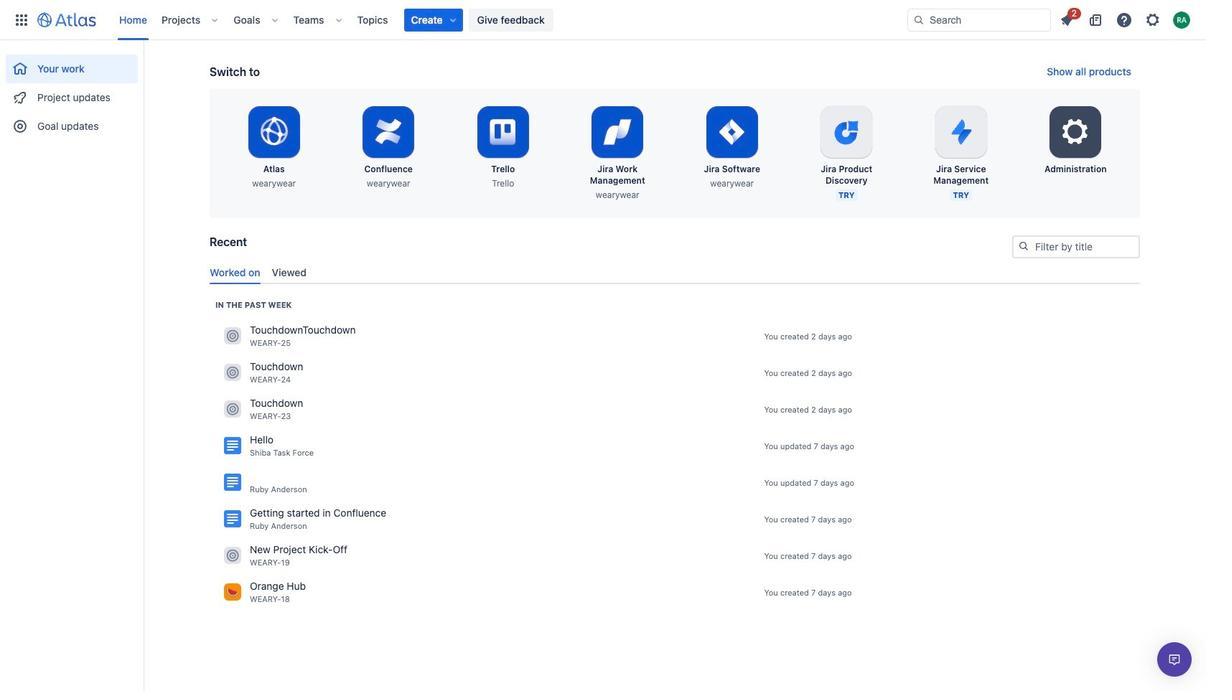 Task type: vqa. For each thing, say whether or not it's contained in the screenshot.
1st townsquare icon from the top of the page
yes



Task type: locate. For each thing, give the bounding box(es) containing it.
banner
[[0, 0, 1207, 40]]

heading
[[216, 299, 292, 311]]

settings image
[[1059, 115, 1094, 149]]

4 townsquare image from the top
[[224, 548, 241, 565]]

0 vertical spatial confluence image
[[224, 474, 241, 492]]

2 townsquare image from the top
[[224, 364, 241, 382]]

None search field
[[908, 8, 1052, 31]]

account image
[[1174, 11, 1191, 28]]

group
[[6, 40, 138, 145]]

1 vertical spatial confluence image
[[224, 511, 241, 528]]

Filter by title field
[[1014, 237, 1139, 257]]

confluence image
[[224, 474, 241, 492], [224, 511, 241, 528]]

switch to... image
[[13, 11, 30, 28]]

top element
[[9, 0, 908, 40]]

help image
[[1116, 11, 1134, 28]]

tab list
[[204, 261, 1147, 284]]

townsquare image
[[224, 328, 241, 345], [224, 364, 241, 382], [224, 401, 241, 418], [224, 548, 241, 565]]

2 confluence image from the top
[[224, 511, 241, 528]]



Task type: describe. For each thing, give the bounding box(es) containing it.
townsquare image
[[224, 584, 241, 602]]

confluence image
[[224, 438, 241, 455]]

Search field
[[908, 8, 1052, 31]]

1 townsquare image from the top
[[224, 328, 241, 345]]

search image
[[914, 14, 925, 26]]

notifications image
[[1059, 11, 1076, 28]]

search image
[[1019, 241, 1030, 252]]

1 confluence image from the top
[[224, 474, 241, 492]]

settings image
[[1145, 11, 1162, 28]]

open intercom messenger image
[[1167, 652, 1184, 669]]

3 townsquare image from the top
[[224, 401, 241, 418]]



